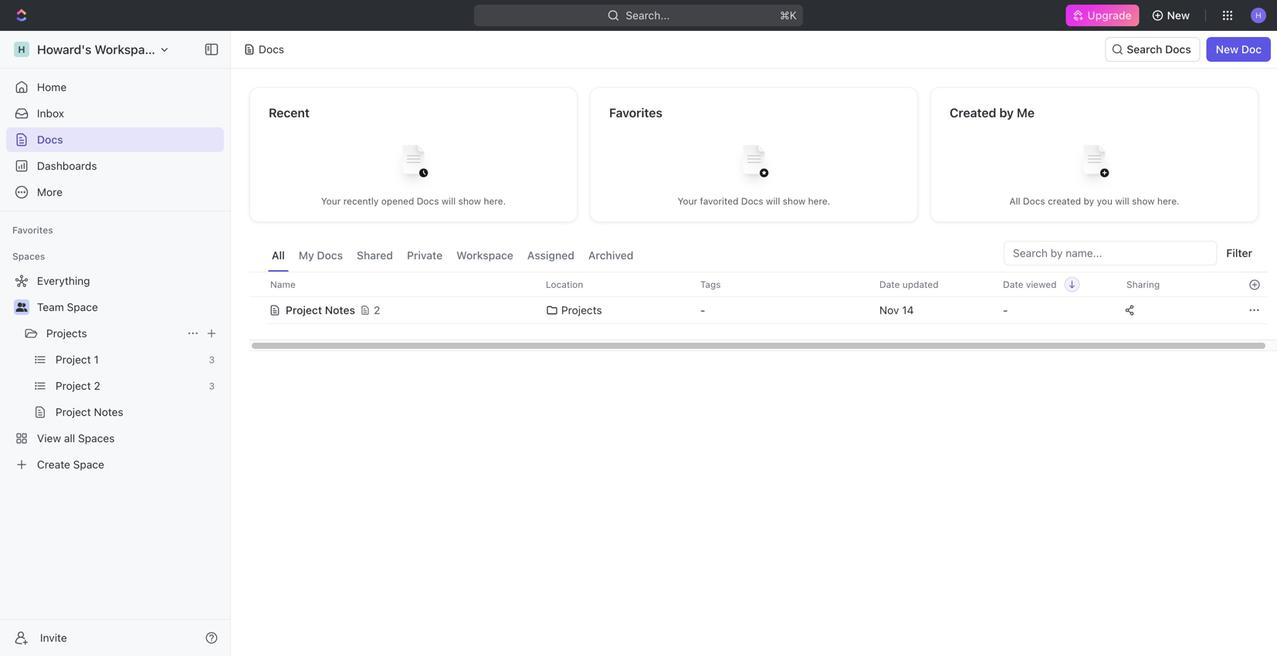 Task type: describe. For each thing, give the bounding box(es) containing it.
filter button
[[1221, 241, 1259, 266]]

new for new doc
[[1216, 43, 1239, 56]]

h inside sidebar "navigation"
[[18, 44, 25, 55]]

opened
[[381, 196, 414, 207]]

spaces inside tree
[[78, 432, 115, 445]]

private
[[407, 249, 443, 262]]

howard's workspace
[[37, 42, 159, 57]]

all for all docs created by you will show here.
[[1010, 196, 1021, 207]]

notes inside 'link'
[[94, 406, 123, 419]]

project 1 link
[[56, 348, 203, 372]]

date for date viewed
[[1003, 279, 1024, 290]]

tab list containing all
[[268, 241, 638, 272]]

create space link
[[6, 453, 221, 477]]

1 horizontal spatial favorites
[[610, 105, 663, 120]]

home
[[37, 81, 67, 93]]

project notes inside row
[[286, 304, 355, 317]]

created by me
[[950, 105, 1035, 120]]

upgrade link
[[1066, 5, 1140, 26]]

all docs created by you will show here.
[[1010, 196, 1180, 207]]

search
[[1127, 43, 1163, 56]]

1 vertical spatial by
[[1084, 196, 1095, 207]]

view all spaces link
[[6, 426, 221, 451]]

howard's workspace, , element
[[14, 42, 29, 57]]

row containing name
[[250, 272, 1268, 297]]

name
[[270, 279, 296, 290]]

project 2
[[56, 380, 100, 392]]

project 1
[[56, 353, 99, 366]]

filter button
[[1221, 241, 1259, 266]]

team
[[37, 301, 64, 314]]

date updated
[[880, 279, 939, 290]]

3 for 1
[[209, 355, 215, 365]]

workspace inside sidebar "navigation"
[[95, 42, 159, 57]]

1 horizontal spatial projects
[[562, 304, 602, 317]]

favorites button
[[6, 221, 59, 239]]

updated
[[903, 279, 939, 290]]

your for recent
[[321, 196, 341, 207]]

projects link
[[46, 321, 181, 346]]

all for all
[[272, 249, 285, 262]]

my docs button
[[295, 241, 347, 272]]

team space link
[[37, 295, 221, 320]]

howard's
[[37, 42, 92, 57]]

user group image
[[16, 303, 27, 312]]

project inside table
[[286, 304, 322, 317]]

2 inside tree
[[94, 380, 100, 392]]

search docs
[[1127, 43, 1192, 56]]

0 horizontal spatial by
[[1000, 105, 1014, 120]]

created
[[1048, 196, 1082, 207]]

0 horizontal spatial spaces
[[12, 251, 45, 262]]

private button
[[403, 241, 447, 272]]

more
[[37, 186, 63, 199]]

invite
[[40, 632, 67, 645]]

home link
[[6, 75, 224, 100]]

docs right opened
[[417, 196, 439, 207]]

14
[[903, 304, 914, 317]]

tags
[[701, 279, 721, 290]]

new button
[[1146, 3, 1200, 28]]

project notes inside project notes 'link'
[[56, 406, 123, 419]]

no created by me docs image
[[1064, 133, 1126, 195]]

create space
[[37, 458, 104, 471]]

docs inside button
[[317, 249, 343, 262]]

2 here. from the left
[[809, 196, 831, 207]]

sidebar navigation
[[0, 31, 234, 657]]

2 inside row
[[374, 304, 380, 317]]

row containing project notes
[[250, 295, 1268, 326]]

date viewed
[[1003, 279, 1057, 290]]

created
[[950, 105, 997, 120]]

table containing project notes
[[250, 272, 1268, 326]]

all
[[64, 432, 75, 445]]

you
[[1097, 196, 1113, 207]]

date updated button
[[871, 273, 948, 297]]

dashboards
[[37, 160, 97, 172]]

search docs button
[[1106, 37, 1201, 62]]

date viewed button
[[994, 273, 1080, 297]]

favorites inside favorites button
[[12, 225, 53, 236]]

doc
[[1242, 43, 1262, 56]]

me
[[1017, 105, 1035, 120]]

2 - from the left
[[1003, 304, 1008, 317]]



Task type: locate. For each thing, give the bounding box(es) containing it.
projects down team space
[[46, 327, 87, 340]]

workspace right private
[[457, 249, 514, 262]]

all left created at the top of the page
[[1010, 196, 1021, 207]]

3
[[209, 355, 215, 365], [209, 381, 215, 392]]

docs right search
[[1166, 43, 1192, 56]]

0 horizontal spatial notes
[[94, 406, 123, 419]]

1 vertical spatial projects
[[46, 327, 87, 340]]

space
[[67, 301, 98, 314], [73, 458, 104, 471]]

will right opened
[[442, 196, 456, 207]]

create
[[37, 458, 70, 471]]

0 vertical spatial space
[[67, 301, 98, 314]]

all button
[[268, 241, 289, 272]]

h
[[1256, 11, 1262, 20], [18, 44, 25, 55]]

0 vertical spatial 2
[[374, 304, 380, 317]]

date for date updated
[[880, 279, 900, 290]]

recently
[[344, 196, 379, 207]]

nov 14
[[880, 304, 914, 317]]

1 horizontal spatial all
[[1010, 196, 1021, 207]]

1 vertical spatial notes
[[94, 406, 123, 419]]

tab list
[[268, 241, 638, 272]]

0 horizontal spatial date
[[880, 279, 900, 290]]

0 vertical spatial notes
[[325, 304, 355, 317]]

by left 'me'
[[1000, 105, 1014, 120]]

1 horizontal spatial project notes
[[286, 304, 355, 317]]

0 horizontal spatial h
[[18, 44, 25, 55]]

everything link
[[6, 269, 221, 294]]

2
[[374, 304, 380, 317], [94, 380, 100, 392]]

- down date viewed
[[1003, 304, 1008, 317]]

0 vertical spatial 3
[[209, 355, 215, 365]]

projects inside sidebar "navigation"
[[46, 327, 87, 340]]

1
[[94, 353, 99, 366]]

1 vertical spatial spaces
[[78, 432, 115, 445]]

date left viewed
[[1003, 279, 1024, 290]]

favorites
[[610, 105, 663, 120], [12, 225, 53, 236]]

new for new
[[1168, 9, 1190, 22]]

1 vertical spatial space
[[73, 458, 104, 471]]

inbox
[[37, 107, 64, 120]]

new
[[1168, 9, 1190, 22], [1216, 43, 1239, 56]]

docs up recent
[[259, 43, 284, 56]]

2 horizontal spatial show
[[1133, 196, 1155, 207]]

tree
[[6, 269, 224, 477]]

archived
[[589, 249, 634, 262]]

1 vertical spatial 3
[[209, 381, 215, 392]]

0 horizontal spatial all
[[272, 249, 285, 262]]

1 here. from the left
[[484, 196, 506, 207]]

tree containing everything
[[6, 269, 224, 477]]

0 horizontal spatial projects
[[46, 327, 87, 340]]

project up view all spaces
[[56, 406, 91, 419]]

1 - from the left
[[701, 304, 706, 317]]

new up 'search docs'
[[1168, 9, 1190, 22]]

notes inside row
[[325, 304, 355, 317]]

3 show from the left
[[1133, 196, 1155, 207]]

all left my
[[272, 249, 285, 262]]

1 vertical spatial favorites
[[12, 225, 53, 236]]

Search by name... text field
[[1014, 242, 1208, 265]]

1 vertical spatial workspace
[[457, 249, 514, 262]]

1 date from the left
[[880, 279, 900, 290]]

viewed
[[1027, 279, 1057, 290]]

project notes link
[[56, 400, 221, 425]]

everything
[[37, 275, 90, 287]]

0 vertical spatial new
[[1168, 9, 1190, 22]]

project down project 1
[[56, 380, 91, 392]]

h up doc
[[1256, 11, 1262, 20]]

2 row from the top
[[250, 295, 1268, 326]]

all inside button
[[272, 249, 285, 262]]

2 show from the left
[[783, 196, 806, 207]]

1 show from the left
[[459, 196, 481, 207]]

date inside button
[[880, 279, 900, 290]]

project
[[286, 304, 322, 317], [56, 353, 91, 366], [56, 380, 91, 392], [56, 406, 91, 419]]

docs inside button
[[1166, 43, 1192, 56]]

favorited
[[700, 196, 739, 207]]

1 horizontal spatial h
[[1256, 11, 1262, 20]]

table
[[250, 272, 1268, 326]]

project 2 link
[[56, 374, 203, 399]]

2 down 1
[[94, 380, 100, 392]]

row
[[250, 272, 1268, 297], [250, 295, 1268, 326]]

assigned
[[528, 249, 575, 262]]

view all spaces
[[37, 432, 115, 445]]

project inside 'link'
[[56, 406, 91, 419]]

space for team space
[[67, 301, 98, 314]]

your recently opened docs will show here.
[[321, 196, 506, 207]]

spaces down favorites button
[[12, 251, 45, 262]]

show down no favorited docs image
[[783, 196, 806, 207]]

space for create space
[[73, 458, 104, 471]]

nov
[[880, 304, 900, 317]]

projects down location
[[562, 304, 602, 317]]

your
[[321, 196, 341, 207], [678, 196, 698, 207]]

h inside dropdown button
[[1256, 11, 1262, 20]]

my
[[299, 249, 314, 262]]

-
[[701, 304, 706, 317], [1003, 304, 1008, 317]]

sharing
[[1127, 279, 1160, 290]]

1 vertical spatial project notes
[[56, 406, 123, 419]]

1 row from the top
[[250, 272, 1268, 297]]

1 vertical spatial all
[[272, 249, 285, 262]]

2 horizontal spatial will
[[1116, 196, 1130, 207]]

project for the project 2 link
[[56, 380, 91, 392]]

project for project 1 link
[[56, 353, 91, 366]]

1 horizontal spatial show
[[783, 196, 806, 207]]

upgrade
[[1088, 9, 1132, 22]]

notes up view all spaces link
[[94, 406, 123, 419]]

0 vertical spatial by
[[1000, 105, 1014, 120]]

0 horizontal spatial project notes
[[56, 406, 123, 419]]

1 horizontal spatial by
[[1084, 196, 1095, 207]]

new doc
[[1216, 43, 1262, 56]]

1 3 from the top
[[209, 355, 215, 365]]

1 horizontal spatial new
[[1216, 43, 1239, 56]]

inbox link
[[6, 101, 224, 126]]

1 horizontal spatial here.
[[809, 196, 831, 207]]

workspace inside the workspace button
[[457, 249, 514, 262]]

0 vertical spatial spaces
[[12, 251, 45, 262]]

notes
[[325, 304, 355, 317], [94, 406, 123, 419]]

0 vertical spatial favorites
[[610, 105, 663, 120]]

2 3 from the top
[[209, 381, 215, 392]]

no recent docs image
[[383, 133, 445, 195]]

will
[[442, 196, 456, 207], [766, 196, 781, 207], [1116, 196, 1130, 207]]

search...
[[626, 9, 670, 22]]

0 vertical spatial h
[[1256, 11, 1262, 20]]

by
[[1000, 105, 1014, 120], [1084, 196, 1095, 207]]

docs
[[259, 43, 284, 56], [1166, 43, 1192, 56], [37, 133, 63, 146], [417, 196, 439, 207], [741, 196, 764, 207], [1023, 196, 1046, 207], [317, 249, 343, 262]]

workspace up home link at left
[[95, 42, 159, 57]]

0 vertical spatial project notes
[[286, 304, 355, 317]]

notes down my docs button at the left top
[[325, 304, 355, 317]]

2 will from the left
[[766, 196, 781, 207]]

space down view all spaces
[[73, 458, 104, 471]]

show right you at the right top
[[1133, 196, 1155, 207]]

1 will from the left
[[442, 196, 456, 207]]

here.
[[484, 196, 506, 207], [809, 196, 831, 207], [1158, 196, 1180, 207]]

workspace
[[95, 42, 159, 57], [457, 249, 514, 262]]

will down no favorited docs image
[[766, 196, 781, 207]]

1 horizontal spatial spaces
[[78, 432, 115, 445]]

docs left created at the top of the page
[[1023, 196, 1046, 207]]

your left favorited
[[678, 196, 698, 207]]

docs down inbox
[[37, 133, 63, 146]]

0 vertical spatial workspace
[[95, 42, 159, 57]]

your for favorites
[[678, 196, 698, 207]]

3 here. from the left
[[1158, 196, 1180, 207]]

0 horizontal spatial favorites
[[12, 225, 53, 236]]

location
[[546, 279, 584, 290]]

1 horizontal spatial date
[[1003, 279, 1024, 290]]

date
[[880, 279, 900, 290], [1003, 279, 1024, 290]]

my docs
[[299, 249, 343, 262]]

new doc button
[[1207, 37, 1272, 62]]

filter
[[1227, 247, 1253, 260]]

your left recently
[[321, 196, 341, 207]]

date up nov
[[880, 279, 900, 290]]

⌘k
[[780, 9, 797, 22]]

workspace button
[[453, 241, 517, 272]]

project left 1
[[56, 353, 91, 366]]

h left howard's
[[18, 44, 25, 55]]

date inside button
[[1003, 279, 1024, 290]]

your favorited docs will show here.
[[678, 196, 831, 207]]

tree inside sidebar "navigation"
[[6, 269, 224, 477]]

recent
[[269, 105, 310, 120]]

0 horizontal spatial workspace
[[95, 42, 159, 57]]

2 date from the left
[[1003, 279, 1024, 290]]

archived button
[[585, 241, 638, 272]]

1 horizontal spatial your
[[678, 196, 698, 207]]

0 horizontal spatial new
[[1168, 9, 1190, 22]]

3 will from the left
[[1116, 196, 1130, 207]]

3 for 2
[[209, 381, 215, 392]]

show up the workspace button
[[459, 196, 481, 207]]

1 vertical spatial h
[[18, 44, 25, 55]]

1 your from the left
[[321, 196, 341, 207]]

0 vertical spatial projects
[[562, 304, 602, 317]]

0 vertical spatial all
[[1010, 196, 1021, 207]]

docs inside sidebar "navigation"
[[37, 133, 63, 146]]

dashboards link
[[6, 154, 224, 178]]

1 horizontal spatial -
[[1003, 304, 1008, 317]]

- down tags
[[701, 304, 706, 317]]

1 horizontal spatial 2
[[374, 304, 380, 317]]

spaces right all
[[78, 432, 115, 445]]

1 horizontal spatial will
[[766, 196, 781, 207]]

1 vertical spatial 2
[[94, 380, 100, 392]]

view
[[37, 432, 61, 445]]

2 down the shared button
[[374, 304, 380, 317]]

all
[[1010, 196, 1021, 207], [272, 249, 285, 262]]

docs right my
[[317, 249, 343, 262]]

docs link
[[6, 127, 224, 152]]

project notes
[[286, 304, 355, 317], [56, 406, 123, 419]]

0 horizontal spatial show
[[459, 196, 481, 207]]

shared button
[[353, 241, 397, 272]]

assigned button
[[524, 241, 579, 272]]

new left doc
[[1216, 43, 1239, 56]]

1 vertical spatial new
[[1216, 43, 1239, 56]]

0 horizontal spatial 2
[[94, 380, 100, 392]]

0 horizontal spatial -
[[701, 304, 706, 317]]

2 your from the left
[[678, 196, 698, 207]]

1 horizontal spatial notes
[[325, 304, 355, 317]]

no favorited docs image
[[723, 133, 785, 195]]

more button
[[6, 180, 224, 205]]

project notes down 'name'
[[286, 304, 355, 317]]

project notes down project 2 at the left bottom of the page
[[56, 406, 123, 419]]

h button
[[1247, 3, 1272, 28]]

2 horizontal spatial here.
[[1158, 196, 1180, 207]]

0 horizontal spatial here.
[[484, 196, 506, 207]]

show
[[459, 196, 481, 207], [783, 196, 806, 207], [1133, 196, 1155, 207]]

project down 'name'
[[286, 304, 322, 317]]

docs right favorited
[[741, 196, 764, 207]]

shared
[[357, 249, 393, 262]]

space right team
[[67, 301, 98, 314]]

by left you at the right top
[[1084, 196, 1095, 207]]

0 horizontal spatial will
[[442, 196, 456, 207]]

will right you at the right top
[[1116, 196, 1130, 207]]

project for project notes 'link'
[[56, 406, 91, 419]]

team space
[[37, 301, 98, 314]]

0 horizontal spatial your
[[321, 196, 341, 207]]

1 horizontal spatial workspace
[[457, 249, 514, 262]]

projects
[[562, 304, 602, 317], [46, 327, 87, 340]]



Task type: vqa. For each thing, say whether or not it's contained in the screenshot.
Project 2
yes



